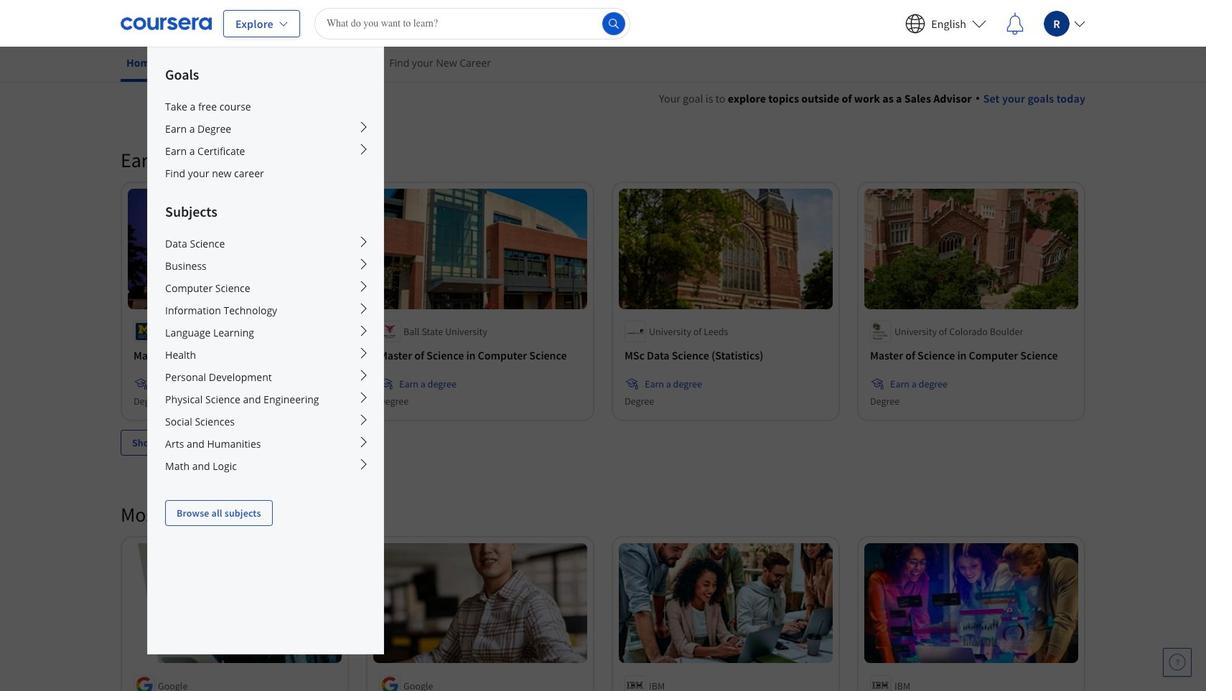 Task type: describe. For each thing, give the bounding box(es) containing it.
help center image
[[1169, 654, 1186, 671]]

earn your degree collection element
[[112, 124, 1094, 479]]

explore menu element
[[148, 47, 384, 526]]

coursera image
[[121, 12, 212, 35]]



Task type: locate. For each thing, give the bounding box(es) containing it.
What do you want to learn? text field
[[314, 8, 630, 39]]

most popular certificates collection element
[[112, 479, 1094, 691]]

None search field
[[314, 8, 630, 39]]

main content
[[0, 73, 1206, 691]]



Task type: vqa. For each thing, say whether or not it's contained in the screenshot.
"main content"
yes



